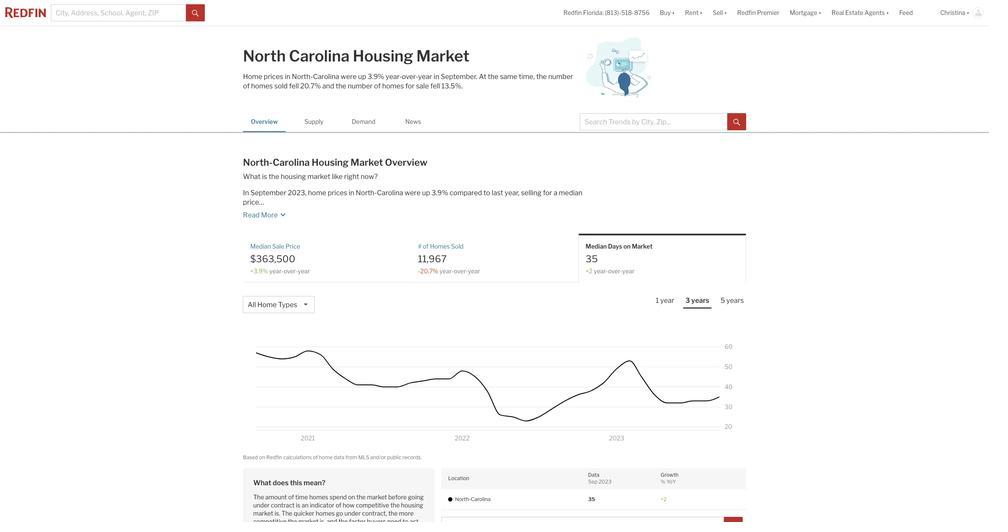 Task type: describe. For each thing, give the bounding box(es) containing it.
the down before at the left of page
[[391, 502, 400, 509]]

0 horizontal spatial in
[[285, 73, 291, 81]]

september.
[[441, 73, 478, 81]]

indicator
[[310, 502, 334, 509]]

time
[[295, 494, 308, 501]]

market up "contract,"
[[367, 494, 387, 501]]

market for north-carolina housing market overview
[[351, 157, 383, 168]]

what for what does this mean?
[[253, 479, 271, 487]]

the up 'need'
[[389, 510, 398, 518]]

real
[[832, 9, 844, 16]]

north-carolina housing market overview
[[243, 157, 428, 168]]

buy ▾
[[660, 9, 675, 16]]

year inside 'median sale price $363,500 +3.9% year-over-year'
[[298, 268, 310, 275]]

all home types
[[248, 301, 297, 309]]

and inside the amount of time homes spend on the market before going under contract is an indicator of how competitive the housing market is. the quicker homes go under contract, the more competitive the market is, and the faster buyers need to
[[327, 519, 337, 523]]

mortgage
[[790, 9, 818, 16]]

real estate agents ▾ link
[[832, 0, 889, 26]]

homes up indicator
[[309, 494, 328, 501]]

is.
[[275, 510, 280, 518]]

home prices in north-carolina were up 3.9% year-over-year in september. at the same time, the number of homes sold fell 20.7% and the number of homes for sale fell 13.5%.
[[243, 73, 573, 90]]

3 years button
[[684, 296, 712, 309]]

read
[[243, 211, 260, 220]]

now?
[[361, 173, 378, 181]]

submit search image
[[734, 119, 740, 126]]

prices inside home prices in north-carolina were up 3.9% year-over-year in september. at the same time, the number of homes sold fell 20.7% and the number of homes for sale fell 13.5%.
[[264, 73, 283, 81]]

rent
[[685, 9, 699, 16]]

what for what is the housing market like right now?
[[243, 173, 261, 181]]

over- inside 'median sale price $363,500 +3.9% year-over-year'
[[284, 268, 298, 275]]

year inside home prices in north-carolina were up 3.9% year-over-year in september. at the same time, the number of homes sold fell 20.7% and the number of homes for sale fell 13.5%.
[[418, 73, 432, 81]]

what is the housing market like right now?
[[243, 173, 378, 181]]

contract
[[271, 502, 295, 509]]

3.9% inside home prices in north-carolina were up 3.9% year-over-year in september. at the same time, the number of homes sold fell 20.7% and the number of homes for sale fell 13.5%.
[[368, 73, 384, 81]]

feed
[[900, 9, 913, 16]]

8756
[[634, 9, 650, 16]]

from
[[346, 455, 357, 461]]

the up september
[[269, 173, 279, 181]]

518-
[[622, 9, 635, 16]]

feed button
[[895, 0, 936, 26]]

more
[[399, 510, 414, 518]]

buy
[[660, 9, 671, 16]]

1
[[656, 297, 659, 305]]

median
[[559, 189, 583, 197]]

real estate agents ▾
[[832, 9, 889, 16]]

year- inside 'median sale price $363,500 +3.9% year-over-year'
[[270, 268, 284, 275]]

(813)-
[[605, 9, 622, 16]]

the down 'quicker'
[[288, 519, 297, 523]]

mortgage ▾
[[790, 9, 822, 16]]

price
[[286, 243, 300, 250]]

to inside the amount of time homes spend on the market before going under contract is an indicator of how competitive the housing market is. the quicker homes go under contract, the more competitive the market is, and the faster buyers need to
[[403, 519, 409, 523]]

florida:
[[583, 9, 604, 16]]

1 vertical spatial +2
[[661, 496, 667, 503]]

years for 3 years
[[692, 297, 710, 305]]

read more link
[[243, 208, 595, 220]]

over- inside median days on market 35 +2 year-over-year
[[608, 268, 623, 275]]

days
[[608, 243, 623, 250]]

redfin premier
[[738, 9, 780, 16]]

▾ for buy ▾
[[672, 9, 675, 16]]

redfin for redfin premier
[[738, 9, 756, 16]]

redfin premier button
[[733, 0, 785, 26]]

market left like
[[308, 173, 330, 181]]

same
[[500, 73, 518, 81]]

compared
[[450, 189, 482, 197]]

homes left sold
[[251, 82, 273, 90]]

north- inside in september 2023, home prices in north-carolina were up 3.9% compared to last year, selling for a median price
[[356, 189, 377, 197]]

carolina for north-carolina
[[471, 496, 491, 503]]

in
[[243, 189, 249, 197]]

year- inside # of homes sold 11,967 -20.7% year-over-year
[[440, 268, 454, 275]]

mortgage ▾ button
[[790, 0, 822, 26]]

market for north carolina housing market
[[417, 47, 470, 65]]

0 horizontal spatial the
[[253, 494, 264, 501]]

were inside in september 2023, home prices in north-carolina were up 3.9% compared to last year, selling for a median price
[[405, 189, 421, 197]]

premier
[[757, 9, 780, 16]]

1 vertical spatial 35
[[588, 496, 595, 503]]

0 vertical spatial number
[[549, 73, 573, 81]]

of left "time"
[[288, 494, 294, 501]]

▾ for mortgage ▾
[[819, 9, 822, 16]]

year inside 1 year button
[[661, 297, 675, 305]]

more
[[261, 211, 278, 220]]

types
[[278, 301, 297, 309]]

$363,500
[[250, 253, 295, 265]]

amount
[[265, 494, 287, 501]]

does
[[273, 479, 289, 487]]

homes up is,
[[316, 510, 335, 518]]

north-carolina
[[455, 496, 491, 503]]

of down north carolina housing market
[[374, 82, 381, 90]]

of left sold
[[243, 82, 250, 90]]

read more
[[243, 211, 278, 220]]

the up "contract,"
[[357, 494, 366, 501]]

median for 35
[[586, 243, 607, 250]]

▾ for rent ▾
[[700, 9, 703, 16]]

rent ▾
[[685, 9, 703, 16]]

north- inside home prices in north-carolina were up 3.9% year-over-year in september. at the same time, the number of homes sold fell 20.7% and the number of homes for sale fell 13.5%.
[[292, 73, 313, 81]]

data
[[588, 472, 600, 479]]

home inside home prices in north-carolina were up 3.9% year-over-year in september. at the same time, the number of homes sold fell 20.7% and the number of homes for sale fell 13.5%.
[[243, 73, 262, 81]]

2023
[[599, 479, 612, 486]]

carolina for north carolina housing market
[[289, 47, 350, 65]]

data
[[334, 455, 345, 461]]

going
[[408, 494, 424, 501]]

homes
[[430, 243, 450, 250]]

Add Location search field
[[442, 518, 724, 523]]

sold
[[451, 243, 464, 250]]

faster
[[349, 519, 366, 523]]

0 horizontal spatial overview
[[251, 118, 278, 125]]

based on redfin calculations of home data from mls and/or public records.
[[243, 455, 422, 461]]

carolina for north-carolina housing market overview
[[273, 157, 310, 168]]

20.7% inside home prices in north-carolina were up 3.9% year-over-year in september. at the same time, the number of homes sold fell 20.7% and the number of homes for sale fell 13.5%.
[[300, 82, 321, 90]]

0 horizontal spatial number
[[348, 82, 373, 90]]

like
[[332, 173, 343, 181]]

sale
[[416, 82, 429, 90]]

what does this mean?
[[253, 479, 326, 487]]

mls
[[358, 455, 369, 461]]

-
[[418, 268, 420, 275]]

0 horizontal spatial redfin
[[266, 455, 282, 461]]

1 year button
[[654, 296, 677, 308]]

market left is.
[[253, 510, 273, 518]]

market down 'quicker'
[[299, 519, 319, 523]]

2 fell from the left
[[431, 82, 440, 90]]

3
[[686, 297, 690, 305]]

2023,
[[288, 189, 307, 197]]

for inside home prices in north-carolina were up 3.9% year-over-year in september. at the same time, the number of homes sold fell 20.7% and the number of homes for sale fell 13.5%.
[[406, 82, 415, 90]]

need
[[387, 519, 401, 523]]

1 vertical spatial under
[[345, 510, 361, 518]]

0 horizontal spatial is
[[262, 173, 267, 181]]

buy ▾ button
[[655, 0, 680, 26]]

housing for north-
[[312, 157, 349, 168]]

go
[[336, 510, 343, 518]]



Task type: vqa. For each thing, say whether or not it's contained in the screenshot.
tech
no



Task type: locate. For each thing, give the bounding box(es) containing it.
before
[[388, 494, 407, 501]]

is left an
[[296, 502, 301, 509]]

1 horizontal spatial up
[[422, 189, 430, 197]]

in left the 'september.' on the left top of the page
[[434, 73, 439, 81]]

housing down going
[[401, 502, 423, 509]]

0 vertical spatial were
[[341, 73, 357, 81]]

under up faster
[[345, 510, 361, 518]]

year-
[[386, 73, 402, 81], [270, 268, 284, 275], [440, 268, 454, 275], [594, 268, 608, 275]]

sell ▾ button
[[708, 0, 733, 26]]

under down amount
[[253, 502, 270, 509]]

a
[[554, 189, 558, 197]]

0 horizontal spatial competitive
[[253, 519, 287, 523]]

5 years
[[721, 297, 744, 305]]

▾
[[672, 9, 675, 16], [700, 9, 703, 16], [725, 9, 727, 16], [819, 9, 822, 16], [887, 9, 889, 16], [967, 9, 970, 16]]

2 vertical spatial market
[[632, 243, 653, 250]]

is
[[262, 173, 267, 181], [296, 502, 301, 509]]

homes
[[251, 82, 273, 90], [382, 82, 404, 90], [309, 494, 328, 501], [316, 510, 335, 518]]

on inside median days on market 35 +2 year-over-year
[[624, 243, 631, 250]]

is up september
[[262, 173, 267, 181]]

0 horizontal spatial were
[[341, 73, 357, 81]]

0 vertical spatial and
[[322, 82, 334, 90]]

median up $363,500
[[250, 243, 271, 250]]

is inside the amount of time homes spend on the market before going under contract is an indicator of how competitive the housing market is. the quicker homes go under contract, the more competitive the market is, and the faster buyers need to
[[296, 502, 301, 509]]

median
[[250, 243, 271, 250], [586, 243, 607, 250]]

20.7% down '11,967'
[[420, 268, 438, 275]]

1 horizontal spatial 3.9%
[[432, 189, 448, 197]]

0 horizontal spatial on
[[259, 455, 265, 461]]

in up sold
[[285, 73, 291, 81]]

1 vertical spatial 20.7%
[[420, 268, 438, 275]]

median sale price $363,500 +3.9% year-over-year
[[250, 243, 310, 275]]

2 horizontal spatial market
[[632, 243, 653, 250]]

redfin florida: (813)-518-8756
[[564, 9, 650, 16]]

rent ▾ button
[[680, 0, 708, 26]]

▾ right buy
[[672, 9, 675, 16]]

0 vertical spatial is
[[262, 173, 267, 181]]

public
[[387, 455, 402, 461]]

1 horizontal spatial were
[[405, 189, 421, 197]]

under
[[253, 502, 270, 509], [345, 510, 361, 518]]

0 vertical spatial 35
[[586, 253, 598, 265]]

calculations
[[283, 455, 312, 461]]

and up supply link
[[322, 82, 334, 90]]

up down north carolina housing market
[[358, 73, 366, 81]]

market for median days on market 35 +2 year-over-year
[[632, 243, 653, 250]]

market up now?
[[351, 157, 383, 168]]

0 vertical spatial on
[[624, 243, 631, 250]]

▾ right sell
[[725, 9, 727, 16]]

on right days
[[624, 243, 631, 250]]

3 years
[[686, 297, 710, 305]]

0 vertical spatial what
[[243, 173, 261, 181]]

and/or
[[370, 455, 386, 461]]

0 horizontal spatial fell
[[289, 82, 299, 90]]

1 horizontal spatial +2
[[661, 496, 667, 503]]

housing for north
[[353, 47, 413, 65]]

supply link
[[293, 112, 336, 131]]

sold
[[274, 82, 288, 90]]

median left days
[[586, 243, 607, 250]]

1 vertical spatial overview
[[385, 157, 428, 168]]

0 vertical spatial 3.9%
[[368, 73, 384, 81]]

housing
[[353, 47, 413, 65], [312, 157, 349, 168]]

sale
[[272, 243, 284, 250]]

0 vertical spatial under
[[253, 502, 270, 509]]

fell right sale
[[431, 82, 440, 90]]

carolina inside home prices in north-carolina were up 3.9% year-over-year in september. at the same time, the number of homes sold fell 20.7% and the number of homes for sale fell 13.5%.
[[313, 73, 339, 81]]

median for $363,500
[[250, 243, 271, 250]]

is,
[[320, 519, 326, 523]]

at
[[479, 73, 487, 81]]

2 median from the left
[[586, 243, 607, 250]]

3 ▾ from the left
[[725, 9, 727, 16]]

to
[[484, 189, 490, 197], [403, 519, 409, 523]]

1 horizontal spatial competitive
[[356, 502, 389, 509]]

redfin inside 'button'
[[738, 9, 756, 16]]

prices up sold
[[264, 73, 283, 81]]

of inside # of homes sold 11,967 -20.7% year-over-year
[[423, 243, 429, 250]]

1 ▾ from the left
[[672, 9, 675, 16]]

1 vertical spatial and
[[327, 519, 337, 523]]

1 horizontal spatial redfin
[[564, 9, 582, 16]]

▾ right agents
[[887, 9, 889, 16]]

over- down sold
[[454, 268, 468, 275]]

0 horizontal spatial 20.7%
[[300, 82, 321, 90]]

0 horizontal spatial +2
[[586, 268, 593, 275]]

1 vertical spatial number
[[348, 82, 373, 90]]

were up the read more link
[[405, 189, 421, 197]]

0 vertical spatial prices
[[264, 73, 283, 81]]

1 vertical spatial home
[[258, 301, 277, 309]]

for
[[406, 82, 415, 90], [543, 189, 552, 197]]

price
[[243, 199, 259, 207]]

redfin left "calculations"
[[266, 455, 282, 461]]

1 vertical spatial on
[[259, 455, 265, 461]]

to left last
[[484, 189, 490, 197]]

home down the what is the housing market like right now?
[[308, 189, 326, 197]]

…
[[259, 199, 264, 207]]

home right all
[[258, 301, 277, 309]]

home left data
[[319, 455, 333, 461]]

selling
[[521, 189, 542, 197]]

1 horizontal spatial prices
[[328, 189, 347, 197]]

▾ for christina ▾
[[967, 9, 970, 16]]

home
[[308, 189, 326, 197], [319, 455, 333, 461]]

and right is,
[[327, 519, 337, 523]]

median inside 'median sale price $363,500 +3.9% year-over-year'
[[250, 243, 271, 250]]

0 vertical spatial 20.7%
[[300, 82, 321, 90]]

on inside the amount of time homes spend on the market before going under contract is an indicator of how competitive the housing market is. the quicker homes go under contract, the more competitive the market is, and the faster buyers need to
[[348, 494, 355, 501]]

year inside # of homes sold 11,967 -20.7% year-over-year
[[468, 268, 480, 275]]

20.7% inside # of homes sold 11,967 -20.7% year-over-year
[[420, 268, 438, 275]]

demand
[[352, 118, 376, 125]]

over- inside # of homes sold 11,967 -20.7% year-over-year
[[454, 268, 468, 275]]

2 horizontal spatial on
[[624, 243, 631, 250]]

1 vertical spatial what
[[253, 479, 271, 487]]

north
[[243, 47, 286, 65]]

last
[[492, 189, 503, 197]]

number right time,
[[549, 73, 573, 81]]

1 vertical spatial for
[[543, 189, 552, 197]]

up up the read more link
[[422, 189, 430, 197]]

what up in at the top
[[243, 173, 261, 181]]

0 horizontal spatial 3.9%
[[368, 73, 384, 81]]

overview link
[[243, 112, 286, 131]]

overview up in september 2023, home prices in north-carolina were up 3.9% compared to last year, selling for a median price
[[385, 157, 428, 168]]

1 horizontal spatial housing
[[401, 502, 423, 509]]

1 horizontal spatial years
[[727, 297, 744, 305]]

1 horizontal spatial 20.7%
[[420, 268, 438, 275]]

1 horizontal spatial is
[[296, 502, 301, 509]]

the left amount
[[253, 494, 264, 501]]

the down contract
[[282, 510, 293, 518]]

up inside in september 2023, home prices in north-carolina were up 3.9% compared to last year, selling for a median price
[[422, 189, 430, 197]]

1 horizontal spatial median
[[586, 243, 607, 250]]

in inside in september 2023, home prices in north-carolina were up 3.9% compared to last year, selling for a median price
[[349, 189, 355, 197]]

homes left sale
[[382, 82, 404, 90]]

1 horizontal spatial for
[[543, 189, 552, 197]]

for left sale
[[406, 82, 415, 90]]

over- up sale
[[402, 73, 418, 81]]

2 ▾ from the left
[[700, 9, 703, 16]]

and inside home prices in north-carolina were up 3.9% year-over-year in september. at the same time, the number of homes sold fell 20.7% and the number of homes for sale fell 13.5%.
[[322, 82, 334, 90]]

were down north carolina housing market
[[341, 73, 357, 81]]

▾ for sell ▾
[[725, 9, 727, 16]]

were inside home prices in north-carolina were up 3.9% year-over-year in september. at the same time, the number of homes sold fell 20.7% and the number of homes for sale fell 13.5%.
[[341, 73, 357, 81]]

to down more
[[403, 519, 409, 523]]

4 ▾ from the left
[[819, 9, 822, 16]]

fell right sold
[[289, 82, 299, 90]]

6 ▾ from the left
[[967, 9, 970, 16]]

rent ▾ button
[[685, 0, 703, 26]]

competitive down is.
[[253, 519, 287, 523]]

13.5%.
[[442, 82, 463, 90]]

years right 5
[[727, 297, 744, 305]]

5 ▾ from the left
[[887, 9, 889, 16]]

estate
[[846, 9, 864, 16]]

0 vertical spatial for
[[406, 82, 415, 90]]

0 horizontal spatial to
[[403, 519, 409, 523]]

up inside home prices in north-carolina were up 3.9% year-over-year in september. at the same time, the number of homes sold fell 20.7% and the number of homes for sale fell 13.5%.
[[358, 73, 366, 81]]

right
[[344, 173, 359, 181]]

over- down $363,500
[[284, 268, 298, 275]]

0 vertical spatial up
[[358, 73, 366, 81]]

housing inside the amount of time homes spend on the market before going under contract is an indicator of how competitive the housing market is. the quicker homes go under contract, the more competitive the market is, and the faster buyers need to
[[401, 502, 423, 509]]

0 vertical spatial to
[[484, 189, 490, 197]]

redfin for redfin florida: (813)-518-8756
[[564, 9, 582, 16]]

1 horizontal spatial on
[[348, 494, 355, 501]]

market right days
[[632, 243, 653, 250]]

1 vertical spatial market
[[351, 157, 383, 168]]

home down north
[[243, 73, 262, 81]]

11,967
[[418, 253, 447, 265]]

1 horizontal spatial in
[[349, 189, 355, 197]]

the down north carolina housing market
[[336, 82, 346, 90]]

%
[[661, 479, 666, 486]]

20.7% right sold
[[300, 82, 321, 90]]

1 vertical spatial the
[[282, 510, 293, 518]]

the right time,
[[536, 73, 547, 81]]

number down north carolina housing market
[[348, 82, 373, 90]]

▾ right rent
[[700, 9, 703, 16]]

# of homes sold 11,967 -20.7% year-over-year
[[418, 243, 480, 275]]

+3.9%
[[250, 268, 268, 275]]

prices inside in september 2023, home prices in north-carolina were up 3.9% compared to last year, selling for a median price
[[328, 189, 347, 197]]

redfin left 'premier'
[[738, 9, 756, 16]]

home inside in september 2023, home prices in north-carolina were up 3.9% compared to last year, selling for a median price
[[308, 189, 326, 197]]

1 horizontal spatial overview
[[385, 157, 428, 168]]

0 vertical spatial home
[[308, 189, 326, 197]]

1 horizontal spatial market
[[417, 47, 470, 65]]

housing up '2023,'
[[281, 173, 306, 181]]

years right 3
[[692, 297, 710, 305]]

3.9% inside in september 2023, home prices in north-carolina were up 3.9% compared to last year, selling for a median price
[[432, 189, 448, 197]]

1 vertical spatial is
[[296, 502, 301, 509]]

for left a
[[543, 189, 552, 197]]

1 years from the left
[[692, 297, 710, 305]]

of right "calculations"
[[313, 455, 318, 461]]

market up the 'september.' on the left top of the page
[[417, 47, 470, 65]]

year inside median days on market 35 +2 year-over-year
[[623, 268, 635, 275]]

0 vertical spatial housing
[[353, 47, 413, 65]]

0 horizontal spatial prices
[[264, 73, 283, 81]]

location
[[448, 476, 470, 482]]

#
[[418, 243, 422, 250]]

news link
[[392, 112, 435, 131]]

0 horizontal spatial under
[[253, 502, 270, 509]]

1 fell from the left
[[289, 82, 299, 90]]

0 horizontal spatial up
[[358, 73, 366, 81]]

1 vertical spatial home
[[319, 455, 333, 461]]

submit search image
[[192, 10, 199, 17]]

0 vertical spatial home
[[243, 73, 262, 81]]

2 vertical spatial on
[[348, 494, 355, 501]]

35
[[586, 253, 598, 265], [588, 496, 595, 503]]

1 vertical spatial housing
[[401, 502, 423, 509]]

over- down days
[[608, 268, 623, 275]]

1 horizontal spatial the
[[282, 510, 293, 518]]

data sep 2023
[[588, 472, 612, 486]]

0 horizontal spatial housing
[[281, 173, 306, 181]]

time,
[[519, 73, 535, 81]]

0 vertical spatial competitive
[[356, 502, 389, 509]]

0 horizontal spatial housing
[[312, 157, 349, 168]]

the down go
[[339, 519, 348, 523]]

0 horizontal spatial for
[[406, 82, 415, 90]]

City, Address, School, Agent, ZIP search field
[[51, 4, 186, 21]]

redfin left florida:
[[564, 9, 582, 16]]

0 vertical spatial overview
[[251, 118, 278, 125]]

sell ▾
[[713, 9, 727, 16]]

based
[[243, 455, 258, 461]]

supply
[[305, 118, 324, 125]]

how
[[343, 502, 355, 509]]

1 horizontal spatial to
[[484, 189, 490, 197]]

1 vertical spatial prices
[[328, 189, 347, 197]]

5
[[721, 297, 725, 305]]

0 horizontal spatial years
[[692, 297, 710, 305]]

0 horizontal spatial market
[[351, 157, 383, 168]]

on up "how" at the bottom left
[[348, 494, 355, 501]]

1 median from the left
[[250, 243, 271, 250]]

years for 5 years
[[727, 297, 744, 305]]

sell
[[713, 9, 723, 16]]

3.9% down north carolina housing market
[[368, 73, 384, 81]]

0 vertical spatial the
[[253, 494, 264, 501]]

0 vertical spatial +2
[[586, 268, 593, 275]]

1 vertical spatial 3.9%
[[432, 189, 448, 197]]

housing up home prices in north-carolina were up 3.9% year-over-year in september. at the same time, the number of homes sold fell 20.7% and the number of homes for sale fell 13.5%.
[[353, 47, 413, 65]]

housing up like
[[312, 157, 349, 168]]

records.
[[403, 455, 422, 461]]

contract,
[[362, 510, 387, 518]]

▾ inside dropdown button
[[887, 9, 889, 16]]

+2 inside median days on market 35 +2 year-over-year
[[586, 268, 593, 275]]

▾ right christina
[[967, 9, 970, 16]]

+2
[[586, 268, 593, 275], [661, 496, 667, 503]]

prices down like
[[328, 189, 347, 197]]

competitive up "contract,"
[[356, 502, 389, 509]]

on right based
[[259, 455, 265, 461]]

2 horizontal spatial redfin
[[738, 9, 756, 16]]

1 vertical spatial competitive
[[253, 519, 287, 523]]

market inside median days on market 35 +2 year-over-year
[[632, 243, 653, 250]]

spend
[[330, 494, 347, 501]]

1 vertical spatial up
[[422, 189, 430, 197]]

35 inside median days on market 35 +2 year-over-year
[[586, 253, 598, 265]]

were
[[341, 73, 357, 81], [405, 189, 421, 197]]

0 vertical spatial housing
[[281, 173, 306, 181]]

buyers
[[367, 519, 386, 523]]

1 horizontal spatial number
[[549, 73, 573, 81]]

over- inside home prices in north-carolina were up 3.9% year-over-year in september. at the same time, the number of homes sold fell 20.7% and the number of homes for sale fell 13.5%.
[[402, 73, 418, 81]]

▾ right mortgage
[[819, 9, 822, 16]]

2 years from the left
[[727, 297, 744, 305]]

1 vertical spatial were
[[405, 189, 421, 197]]

1 horizontal spatial housing
[[353, 47, 413, 65]]

the amount of time homes spend on the market before going under contract is an indicator of how competitive the housing market is. the quicker homes go under contract, the more competitive the market is, and the faster buyers need to 
[[253, 494, 424, 523]]

2 horizontal spatial in
[[434, 73, 439, 81]]

Search Trends by City, Zip... search field
[[580, 113, 728, 130]]

buy ▾ button
[[660, 0, 675, 26]]

1 horizontal spatial fell
[[431, 82, 440, 90]]

north carolina housing market
[[243, 47, 470, 65]]

1 vertical spatial housing
[[312, 157, 349, 168]]

0 vertical spatial market
[[417, 47, 470, 65]]

carolina inside in september 2023, home prices in north-carolina were up 3.9% compared to last year, selling for a median price
[[377, 189, 403, 197]]

overview down sold
[[251, 118, 278, 125]]

mortgage ▾ button
[[785, 0, 827, 26]]

growth % yoy
[[661, 472, 679, 486]]

news
[[405, 118, 421, 125]]

on
[[624, 243, 631, 250], [259, 455, 265, 461], [348, 494, 355, 501]]

real estate agents ▾ button
[[827, 0, 895, 26]]

for inside in september 2023, home prices in north-carolina were up 3.9% compared to last year, selling for a median price
[[543, 189, 552, 197]]

sell ▾ button
[[713, 0, 727, 26]]

year- inside median days on market 35 +2 year-over-year
[[594, 268, 608, 275]]

all
[[248, 301, 256, 309]]

to inside in september 2023, home prices in north-carolina were up 3.9% compared to last year, selling for a median price
[[484, 189, 490, 197]]

median inside median days on market 35 +2 year-over-year
[[586, 243, 607, 250]]

1 vertical spatial to
[[403, 519, 409, 523]]

in down right
[[349, 189, 355, 197]]

of down the spend
[[336, 502, 342, 509]]

3.9% left compared
[[432, 189, 448, 197]]

up
[[358, 73, 366, 81], [422, 189, 430, 197]]

what left does
[[253, 479, 271, 487]]

year- inside home prices in north-carolina were up 3.9% year-over-year in september. at the same time, the number of homes sold fell 20.7% and the number of homes for sale fell 13.5%.
[[386, 73, 402, 81]]

market
[[417, 47, 470, 65], [351, 157, 383, 168], [632, 243, 653, 250]]

of right #
[[423, 243, 429, 250]]

1 horizontal spatial under
[[345, 510, 361, 518]]

the right the "at"
[[488, 73, 499, 81]]

1 year
[[656, 297, 675, 305]]

north-
[[292, 73, 313, 81], [243, 157, 273, 168], [356, 189, 377, 197], [455, 496, 471, 503]]

0 horizontal spatial median
[[250, 243, 271, 250]]

redfin
[[564, 9, 582, 16], [738, 9, 756, 16], [266, 455, 282, 461]]



